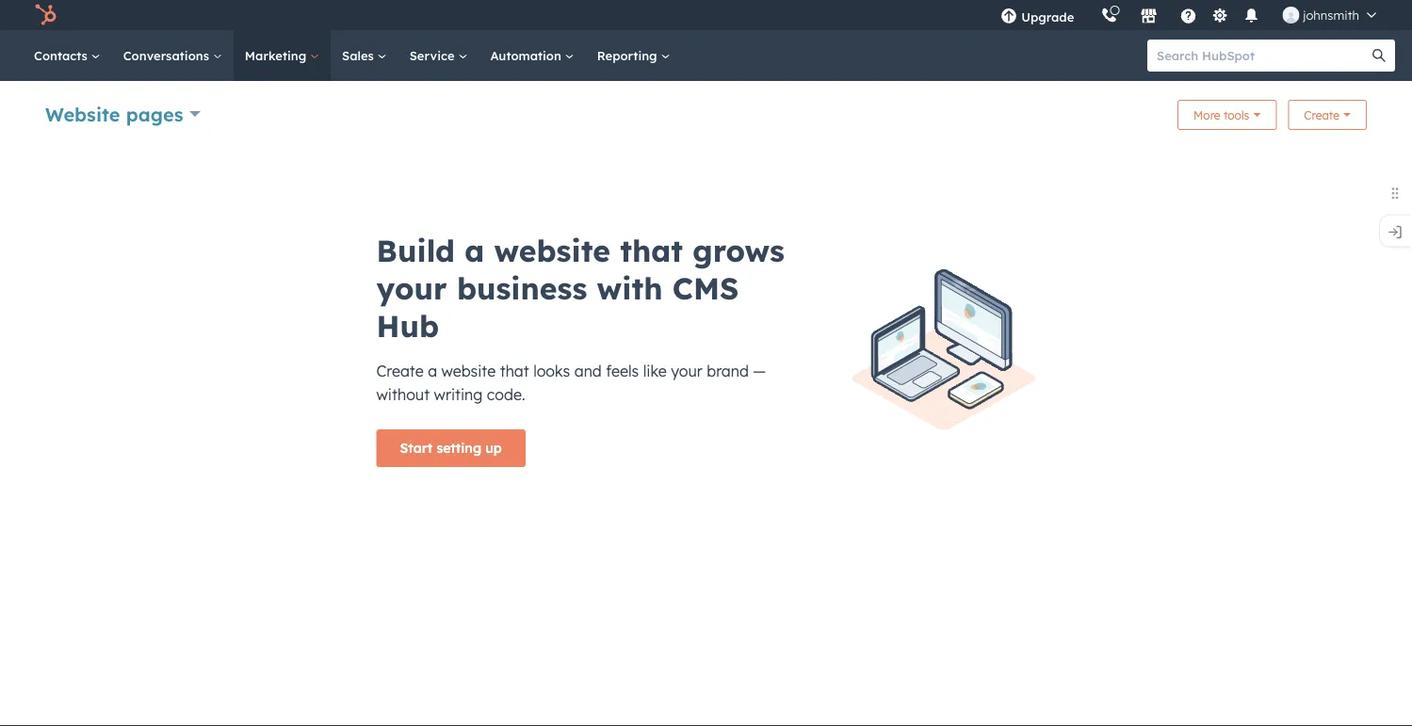 Task type: locate. For each thing, give the bounding box(es) containing it.
business
[[457, 269, 587, 307]]

brand
[[707, 362, 749, 381]]

hub
[[376, 307, 439, 345]]

a inside build a website that grows your business with cms hub
[[465, 232, 485, 269]]

1 vertical spatial that
[[500, 362, 529, 381]]

settings link
[[1208, 5, 1232, 25]]

build
[[376, 232, 455, 269]]

1 horizontal spatial that
[[620, 232, 683, 269]]

start setting up
[[400, 440, 502, 456]]

Search HubSpot search field
[[1148, 40, 1378, 72]]

that left grows
[[620, 232, 683, 269]]

that up code.
[[500, 362, 529, 381]]

hubspot link
[[23, 4, 71, 26]]

johnsmith
[[1303, 7, 1360, 23]]

reporting
[[597, 48, 661, 63]]

that inside build a website that grows your business with cms hub
[[620, 232, 683, 269]]

grows
[[693, 232, 785, 269]]

code.
[[487, 385, 525, 404]]

create
[[1304, 108, 1340, 122], [376, 362, 424, 381]]

marketing
[[245, 48, 310, 63]]

more
[[1194, 108, 1221, 122]]

0 horizontal spatial a
[[428, 362, 437, 381]]

johnsmith button
[[1271, 0, 1388, 30]]

create inside popup button
[[1304, 108, 1340, 122]]

a inside "create a website that looks and feels like your brand — without writing code."
[[428, 362, 437, 381]]

0 horizontal spatial your
[[376, 269, 447, 307]]

0 horizontal spatial that
[[500, 362, 529, 381]]

pages
[[126, 102, 183, 126]]

website
[[494, 232, 611, 269], [441, 362, 496, 381]]

automation
[[490, 48, 565, 63]]

website inside build a website that grows your business with cms hub
[[494, 232, 611, 269]]

help button
[[1172, 0, 1204, 30]]

menu
[[988, 0, 1390, 30]]

conversations link
[[112, 30, 233, 81]]

more tools
[[1194, 108, 1250, 122]]

calling icon button
[[1093, 3, 1125, 28]]

—
[[753, 362, 766, 381]]

that
[[620, 232, 683, 269], [500, 362, 529, 381]]

website pages banner
[[45, 94, 1367, 138]]

website pages
[[45, 102, 183, 126]]

up
[[485, 440, 502, 456]]

0 vertical spatial website
[[494, 232, 611, 269]]

a up writing
[[428, 362, 437, 381]]

0 vertical spatial a
[[465, 232, 485, 269]]

0 vertical spatial that
[[620, 232, 683, 269]]

menu containing johnsmith
[[988, 0, 1390, 30]]

your inside build a website that grows your business with cms hub
[[376, 269, 447, 307]]

that for looks
[[500, 362, 529, 381]]

a right the build
[[465, 232, 485, 269]]

a
[[465, 232, 485, 269], [428, 362, 437, 381]]

hubspot image
[[34, 4, 57, 26]]

1 vertical spatial create
[[376, 362, 424, 381]]

your inside "create a website that looks and feels like your brand — without writing code."
[[671, 362, 703, 381]]

1 vertical spatial website
[[441, 362, 496, 381]]

with
[[597, 269, 663, 307]]

website
[[45, 102, 120, 126]]

0 vertical spatial create
[[1304, 108, 1340, 122]]

1 horizontal spatial your
[[671, 362, 703, 381]]

0 horizontal spatial create
[[376, 362, 424, 381]]

1 horizontal spatial create
[[1304, 108, 1340, 122]]

create up the without
[[376, 362, 424, 381]]

like
[[643, 362, 667, 381]]

create for create
[[1304, 108, 1340, 122]]

website inside "create a website that looks and feels like your brand — without writing code."
[[441, 362, 496, 381]]

your
[[376, 269, 447, 307], [671, 362, 703, 381]]

start
[[400, 440, 433, 456]]

0 vertical spatial your
[[376, 269, 447, 307]]

website for build
[[494, 232, 611, 269]]

that inside "create a website that looks and feels like your brand — without writing code."
[[500, 362, 529, 381]]

1 vertical spatial a
[[428, 362, 437, 381]]

1 vertical spatial your
[[671, 362, 703, 381]]

create inside "create a website that looks and feels like your brand — without writing code."
[[376, 362, 424, 381]]

1 horizontal spatial a
[[465, 232, 485, 269]]

search button
[[1363, 40, 1395, 72]]

create down "search hubspot" search field
[[1304, 108, 1340, 122]]



Task type: vqa. For each thing, say whether or not it's contained in the screenshot.
&
no



Task type: describe. For each thing, give the bounding box(es) containing it.
create for create a website that looks and feels like your brand — without writing code.
[[376, 362, 424, 381]]

build a website that grows your business with cms hub
[[376, 232, 785, 345]]

notifications button
[[1235, 0, 1268, 30]]

upgrade
[[1022, 9, 1074, 24]]

marketplaces image
[[1140, 8, 1157, 25]]

notifications image
[[1243, 8, 1260, 25]]

tools
[[1224, 108, 1250, 122]]

john smith image
[[1283, 7, 1300, 24]]

reporting link
[[586, 30, 682, 81]]

feels
[[606, 362, 639, 381]]

website for create
[[441, 362, 496, 381]]

help image
[[1180, 8, 1197, 25]]

start setting up button
[[376, 430, 526, 467]]

marketplaces button
[[1129, 0, 1169, 30]]

create button
[[1288, 100, 1367, 130]]

create a website that looks and feels like your brand — without writing code.
[[376, 362, 766, 404]]

more tools button
[[1178, 100, 1277, 130]]

a for create
[[428, 362, 437, 381]]

calling icon image
[[1101, 7, 1118, 24]]

settings image
[[1211, 8, 1228, 25]]

cms
[[672, 269, 739, 307]]

automation link
[[479, 30, 586, 81]]

sales
[[342, 48, 377, 63]]

contacts
[[34, 48, 91, 63]]

upgrade image
[[1001, 8, 1018, 25]]

contacts link
[[23, 30, 112, 81]]

search image
[[1373, 49, 1386, 62]]

without
[[376, 385, 430, 404]]

marketing link
[[233, 30, 331, 81]]

setting
[[437, 440, 482, 456]]

sales link
[[331, 30, 398, 81]]

service
[[410, 48, 458, 63]]

service link
[[398, 30, 479, 81]]

website pages button
[[45, 100, 201, 128]]

conversations
[[123, 48, 213, 63]]

and
[[574, 362, 602, 381]]

that for grows
[[620, 232, 683, 269]]

a for build
[[465, 232, 485, 269]]

looks
[[533, 362, 570, 381]]

writing
[[434, 385, 483, 404]]



